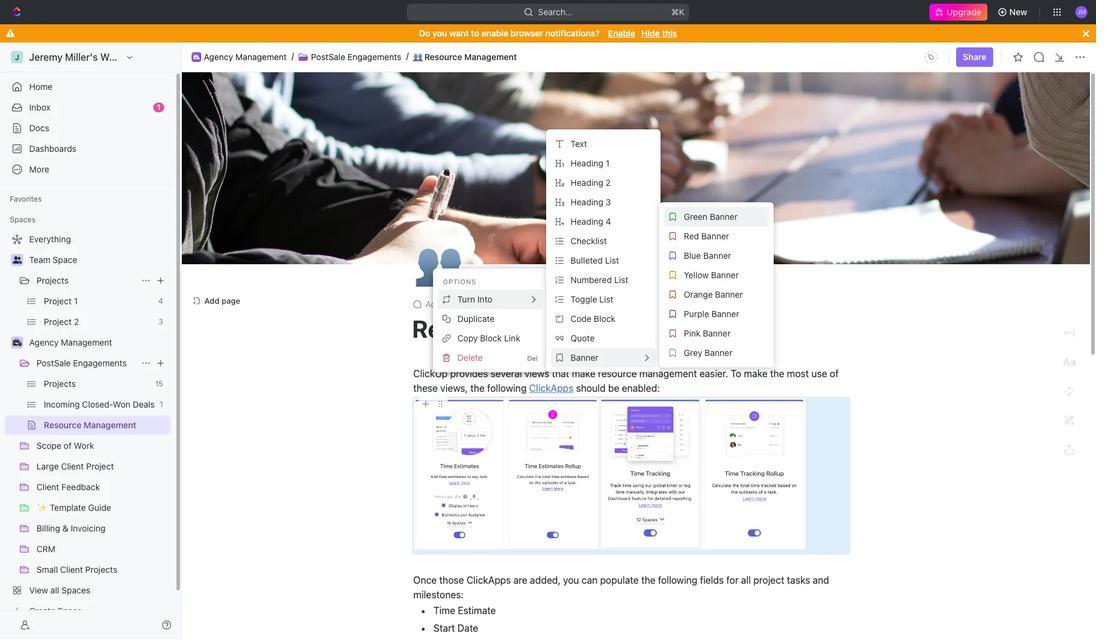 Task type: vqa. For each thing, say whether or not it's contained in the screenshot.
the agency within the tree
yes



Task type: describe. For each thing, give the bounding box(es) containing it.
do
[[419, 28, 430, 38]]

resource
[[598, 368, 637, 379]]

and
[[813, 575, 829, 586]]

clickapps should be enabled:
[[529, 383, 660, 394]]

following inside 'once those clickapps are added, you can populate the following fields for all project tasks and milestones:'
[[658, 575, 697, 586]]

list for bulleted list
[[605, 255, 619, 266]]

heading for heading 2
[[571, 178, 603, 188]]

postsale engagements inside sidebar navigation
[[36, 358, 127, 369]]

red banner
[[684, 231, 729, 241]]

start date
[[433, 623, 478, 634]]

those
[[439, 575, 464, 586]]

team
[[29, 255, 50, 265]]

management inside tree
[[61, 338, 112, 348]]

agency management for agency management link corresponding to business time icon to the top
[[204, 51, 287, 62]]

into
[[477, 294, 492, 305]]

blue banner button
[[664, 246, 769, 266]]

toggle list button
[[551, 290, 656, 310]]

home
[[29, 82, 52, 92]]

enabled:
[[622, 383, 660, 394]]

fields
[[700, 575, 724, 586]]

3
[[606, 197, 611, 207]]

list for numbered list
[[614, 275, 628, 285]]

duplicate button
[[438, 310, 543, 329]]

block for copy
[[480, 333, 502, 344]]

upgrade link
[[930, 4, 988, 21]]

heading for heading 4
[[571, 216, 603, 227]]

purple banner button
[[664, 305, 769, 324]]

code block button
[[551, 310, 656, 329]]

1 inside sidebar navigation
[[157, 103, 161, 112]]

easier.
[[700, 368, 728, 379]]

new
[[1009, 7, 1027, 17]]

quote
[[571, 333, 595, 344]]

copy block link
[[457, 333, 520, 344]]

enable
[[481, 28, 508, 38]]

1 inside button
[[606, 158, 609, 168]]

add comment
[[425, 299, 480, 309]]

views
[[525, 368, 549, 379]]

are
[[513, 575, 527, 586]]

2 make from the left
[[744, 368, 768, 379]]

do you want to enable browser notifications? enable hide this
[[419, 28, 677, 38]]

0 vertical spatial engagements
[[348, 51, 401, 62]]

pink banner
[[684, 328, 731, 339]]

postsale inside sidebar navigation
[[36, 358, 71, 369]]

favorites
[[10, 195, 42, 204]]

banner down quote
[[571, 353, 598, 363]]

docs link
[[5, 119, 170, 138]]

0 vertical spatial agency
[[204, 51, 233, 62]]

quote button
[[551, 329, 656, 349]]

the inside 'once those clickapps are added, you can populate the following fields for all project tasks and milestones:'
[[641, 575, 655, 586]]

time estimate
[[433, 605, 496, 616]]

0 vertical spatial business time image
[[193, 55, 199, 59]]

heading 4 button
[[551, 212, 656, 232]]

time
[[433, 605, 455, 616]]

spaces
[[10, 215, 36, 224]]

dashboards
[[29, 144, 76, 154]]

business time image inside sidebar navigation
[[12, 339, 22, 347]]

copy block link button
[[438, 329, 543, 349]]

numbered list button
[[551, 271, 656, 290]]

text button
[[551, 134, 656, 154]]

engagements inside sidebar navigation
[[73, 358, 127, 369]]

0 vertical spatial postsale engagements link
[[311, 51, 401, 62]]

clickapps inside 'once those clickapps are added, you can populate the following fields for all project tasks and milestones:'
[[467, 575, 511, 586]]

that
[[552, 368, 569, 379]]

add for add comment
[[425, 299, 441, 309]]

code
[[571, 314, 591, 324]]

inbox
[[29, 102, 51, 113]]

these
[[413, 383, 438, 394]]

banner for green banner
[[710, 212, 738, 222]]

pink
[[684, 328, 701, 339]]

👥
[[413, 52, 423, 62]]

toggle
[[571, 294, 597, 305]]

clickup provides several views that make resource management easier. to make the most use of these views, the following
[[413, 368, 841, 394]]

estimate
[[458, 605, 496, 616]]

list for toggle list
[[599, 294, 613, 305]]

hide
[[641, 28, 660, 38]]

checklist
[[571, 236, 607, 246]]

enable
[[608, 28, 635, 38]]

to
[[731, 368, 741, 379]]

several
[[491, 368, 522, 379]]

browser
[[511, 28, 543, 38]]

date
[[458, 623, 478, 634]]

to
[[471, 28, 479, 38]]

banner for pink banner
[[703, 328, 731, 339]]

all
[[741, 575, 751, 586]]

clickup
[[413, 368, 448, 379]]

turn into button
[[438, 290, 543, 310]]

project
[[753, 575, 784, 586]]

del
[[527, 354, 538, 362]]

orange
[[684, 289, 713, 300]]

add for add page
[[204, 296, 219, 305]]

heading 3 button
[[551, 193, 656, 212]]

banner for purple banner
[[711, 309, 739, 319]]

2
[[606, 178, 611, 188]]

added,
[[530, 575, 561, 586]]

orange banner button
[[664, 285, 769, 305]]

purple banner
[[684, 309, 739, 319]]

be
[[608, 383, 619, 394]]

blue banner
[[684, 251, 731, 261]]

share
[[963, 52, 987, 62]]



Task type: locate. For each thing, give the bounding box(es) containing it.
add left page in the top of the page
[[204, 296, 219, 305]]

1
[[157, 103, 161, 112], [606, 158, 609, 168]]

banner down purple banner button
[[703, 328, 731, 339]]

heading 4
[[571, 216, 611, 227]]

make right to
[[744, 368, 768, 379]]

0 vertical spatial agency management link
[[204, 51, 287, 62]]

business time image
[[193, 55, 199, 59], [12, 339, 22, 347]]

management
[[639, 368, 697, 379]]

0 horizontal spatial 1
[[157, 103, 161, 112]]

resource
[[424, 51, 462, 62], [412, 314, 519, 343]]

1 vertical spatial agency management link
[[29, 333, 168, 353]]

heading 1
[[571, 158, 609, 168]]

0 vertical spatial resource
[[424, 51, 462, 62]]

0 vertical spatial postsale engagements
[[311, 51, 401, 62]]

list down "numbered list" button
[[599, 294, 613, 305]]

most
[[787, 368, 809, 379]]

you right do
[[432, 28, 447, 38]]

heading for heading 3
[[571, 197, 603, 207]]

once
[[413, 575, 437, 586]]

clickapps link
[[529, 383, 573, 394]]

banner down orange banner button
[[711, 309, 739, 319]]

engagements
[[348, 51, 401, 62], [73, 358, 127, 369]]

yellow banner
[[684, 270, 739, 280]]

4
[[606, 216, 611, 227]]

1 make from the left
[[572, 368, 595, 379]]

1 horizontal spatial block
[[594, 314, 615, 324]]

heading 1 button
[[551, 154, 656, 173]]

2 vertical spatial the
[[641, 575, 655, 586]]

1 vertical spatial business time image
[[12, 339, 22, 347]]

blue
[[684, 251, 701, 261]]

agency
[[204, 51, 233, 62], [29, 338, 59, 348]]

0 horizontal spatial engagements
[[73, 358, 127, 369]]

resource down comment
[[412, 314, 519, 343]]

banner down pink banner 'button' on the right
[[705, 348, 732, 358]]

search...
[[538, 7, 573, 17]]

grey banner button
[[664, 344, 769, 363]]

0 horizontal spatial agency management link
[[29, 333, 168, 353]]

0 horizontal spatial block
[[480, 333, 502, 344]]

1 horizontal spatial business time image
[[193, 55, 199, 59]]

text
[[571, 139, 587, 149]]

can
[[582, 575, 598, 586]]

green banner
[[684, 212, 738, 222]]

projects link
[[36, 271, 136, 291]]

0 vertical spatial you
[[432, 28, 447, 38]]

upgrade
[[947, 7, 981, 17]]

following down the several
[[487, 383, 527, 394]]

banner inside button
[[711, 270, 739, 280]]

1 vertical spatial agency
[[29, 338, 59, 348]]

0 vertical spatial list
[[605, 255, 619, 266]]

projects
[[36, 276, 69, 286]]

1 vertical spatial postsale engagements link
[[36, 354, 136, 373]]

heading 3
[[571, 197, 611, 207]]

you inside 'once those clickapps are added, you can populate the following fields for all project tasks and milestones:'
[[563, 575, 579, 586]]

👥 resource management
[[413, 51, 517, 62]]

0 vertical spatial the
[[770, 368, 784, 379]]

1 vertical spatial resource
[[412, 314, 519, 343]]

0 horizontal spatial the
[[470, 383, 485, 394]]

banner down green banner button at the right
[[701, 231, 729, 241]]

banner down red banner button
[[703, 251, 731, 261]]

provides
[[450, 368, 488, 379]]

0 vertical spatial 1
[[157, 103, 161, 112]]

this
[[662, 28, 677, 38]]

the left most
[[770, 368, 784, 379]]

1 vertical spatial agency management
[[29, 338, 112, 348]]

banner inside 'button'
[[703, 328, 731, 339]]

for
[[726, 575, 739, 586]]

tree containing team space
[[5, 230, 170, 622]]

sidebar navigation
[[0, 43, 182, 640]]

banner for blue banner
[[703, 251, 731, 261]]

1 horizontal spatial agency
[[204, 51, 233, 62]]

0 horizontal spatial you
[[432, 28, 447, 38]]

3 heading from the top
[[571, 197, 603, 207]]

agency inside sidebar navigation
[[29, 338, 59, 348]]

0 vertical spatial block
[[594, 314, 615, 324]]

0 vertical spatial clickapps
[[529, 383, 573, 394]]

banner down yellow banner button on the right of page
[[715, 289, 743, 300]]

turn
[[457, 294, 475, 305]]

heading 2 button
[[551, 173, 656, 193]]

1 horizontal spatial the
[[641, 575, 655, 586]]

clickapps left are
[[467, 575, 511, 586]]

views,
[[440, 383, 468, 394]]

team space
[[29, 255, 77, 265]]

1 heading from the top
[[571, 158, 603, 168]]

heading down heading 2 at the top right of the page
[[571, 197, 603, 207]]

comment
[[443, 299, 480, 309]]

new button
[[992, 2, 1035, 22]]

copy
[[457, 333, 478, 344]]

checklist button
[[551, 232, 656, 251]]

clickapps down that
[[529, 383, 573, 394]]

home link
[[5, 77, 170, 97]]

0 horizontal spatial postsale
[[36, 358, 71, 369]]

0 vertical spatial agency management
[[204, 51, 287, 62]]

heading 2
[[571, 178, 611, 188]]

resource right '👥'
[[424, 51, 462, 62]]

1 vertical spatial clickapps
[[467, 575, 511, 586]]

1 horizontal spatial add
[[425, 299, 441, 309]]

block inside button
[[594, 314, 615, 324]]

bulleted list
[[571, 255, 619, 266]]

agency management link for business time icon to the top
[[204, 51, 287, 62]]

agency management inside sidebar navigation
[[29, 338, 112, 348]]

0 horizontal spatial business time image
[[12, 339, 22, 347]]

1 vertical spatial list
[[614, 275, 628, 285]]

yellow banner button
[[664, 266, 769, 285]]

banner down blue banner button
[[711, 270, 739, 280]]

1 vertical spatial the
[[470, 383, 485, 394]]

1 horizontal spatial clickapps
[[529, 383, 573, 394]]

banner inside button
[[715, 289, 743, 300]]

clickapps
[[529, 383, 573, 394], [467, 575, 511, 586]]

should
[[576, 383, 606, 394]]

bulleted
[[571, 255, 603, 266]]

agency management for agency management link for business time icon within the sidebar navigation
[[29, 338, 112, 348]]

the down provides
[[470, 383, 485, 394]]

1 horizontal spatial engagements
[[348, 51, 401, 62]]

1 horizontal spatial 1
[[606, 158, 609, 168]]

heading up checklist at the top of the page
[[571, 216, 603, 227]]

link
[[504, 333, 520, 344]]

2 vertical spatial list
[[599, 294, 613, 305]]

0 horizontal spatial make
[[572, 368, 595, 379]]

green
[[684, 212, 707, 222]]

1 horizontal spatial postsale engagements link
[[311, 51, 401, 62]]

list
[[605, 255, 619, 266], [614, 275, 628, 285], [599, 294, 613, 305]]

of
[[830, 368, 839, 379]]

user group image
[[12, 257, 22, 264]]

1 vertical spatial engagements
[[73, 358, 127, 369]]

block down toggle list button
[[594, 314, 615, 324]]

list down checklist button on the right top of the page
[[605, 255, 619, 266]]

banner for orange banner
[[715, 289, 743, 300]]

0 vertical spatial following
[[487, 383, 527, 394]]

yellow
[[684, 270, 709, 280]]

the right the populate
[[641, 575, 655, 586]]

0 horizontal spatial clickapps
[[467, 575, 511, 586]]

2 heading from the top
[[571, 178, 603, 188]]

notifications?
[[545, 28, 600, 38]]

0 horizontal spatial postsale engagements
[[36, 358, 127, 369]]

space
[[53, 255, 77, 265]]

block inside button
[[480, 333, 502, 344]]

heading down heading 1
[[571, 178, 603, 188]]

tree inside sidebar navigation
[[5, 230, 170, 622]]

banner for red banner
[[701, 231, 729, 241]]

1 horizontal spatial agency management link
[[204, 51, 287, 62]]

1 horizontal spatial you
[[563, 575, 579, 586]]

grey banner
[[684, 348, 732, 358]]

1 horizontal spatial agency management
[[204, 51, 287, 62]]

options
[[443, 278, 476, 286]]

1 horizontal spatial make
[[744, 368, 768, 379]]

tasks
[[787, 575, 810, 586]]

agency management link for business time icon within the sidebar navigation
[[29, 333, 168, 353]]

milestones:
[[413, 590, 464, 601]]

banner for yellow banner
[[711, 270, 739, 280]]

1 vertical spatial postsale engagements
[[36, 358, 127, 369]]

list down bulleted list button
[[614, 275, 628, 285]]

block for code
[[594, 314, 615, 324]]

following inside clickup provides several views that make resource management easier. to make the most use of these views, the following
[[487, 383, 527, 394]]

1 vertical spatial postsale
[[36, 358, 71, 369]]

start
[[433, 623, 455, 634]]

0 vertical spatial postsale
[[311, 51, 345, 62]]

you
[[432, 28, 447, 38], [563, 575, 579, 586]]

0 horizontal spatial postsale engagements link
[[36, 354, 136, 373]]

1 vertical spatial following
[[658, 575, 697, 586]]

0 horizontal spatial add
[[204, 296, 219, 305]]

2 horizontal spatial the
[[770, 368, 784, 379]]

banner button
[[551, 349, 656, 368]]

4 heading from the top
[[571, 216, 603, 227]]

populate
[[600, 575, 639, 586]]

heading up heading 2 at the top right of the page
[[571, 158, 603, 168]]

⌘k
[[671, 7, 684, 17]]

1 vertical spatial block
[[480, 333, 502, 344]]

use
[[811, 368, 827, 379]]

you left can
[[563, 575, 579, 586]]

postsale engagements
[[311, 51, 401, 62], [36, 358, 127, 369]]

green banner button
[[664, 207, 769, 227]]

banner up red banner button
[[710, 212, 738, 222]]

heading for heading 1
[[571, 158, 603, 168]]

turn into
[[457, 294, 492, 305]]

management
[[235, 51, 287, 62], [464, 51, 517, 62], [524, 314, 672, 343], [61, 338, 112, 348]]

toggle list
[[571, 294, 613, 305]]

1 horizontal spatial postsale engagements
[[311, 51, 401, 62]]

page
[[222, 296, 240, 305]]

postsale engagements link
[[311, 51, 401, 62], [36, 354, 136, 373]]

0 horizontal spatial following
[[487, 383, 527, 394]]

add left comment
[[425, 299, 441, 309]]

tree
[[5, 230, 170, 622]]

purple
[[684, 309, 709, 319]]

once those clickapps are added, you can populate the following fields for all project tasks and milestones:
[[413, 575, 832, 601]]

1 vertical spatial you
[[563, 575, 579, 586]]

the
[[770, 368, 784, 379], [470, 383, 485, 394], [641, 575, 655, 586]]

favorites button
[[5, 192, 47, 207]]

block down duplicate button
[[480, 333, 502, 344]]

red banner button
[[664, 227, 769, 246]]

1 horizontal spatial postsale
[[311, 51, 345, 62]]

delete
[[457, 353, 483, 363]]

following left fields
[[658, 575, 697, 586]]

make up should
[[572, 368, 595, 379]]

agency management
[[204, 51, 287, 62], [29, 338, 112, 348]]

banner for grey banner
[[705, 348, 732, 358]]

0 horizontal spatial agency management
[[29, 338, 112, 348]]

1 vertical spatial 1
[[606, 158, 609, 168]]

code block
[[571, 314, 615, 324]]

1 horizontal spatial following
[[658, 575, 697, 586]]

0 horizontal spatial agency
[[29, 338, 59, 348]]



